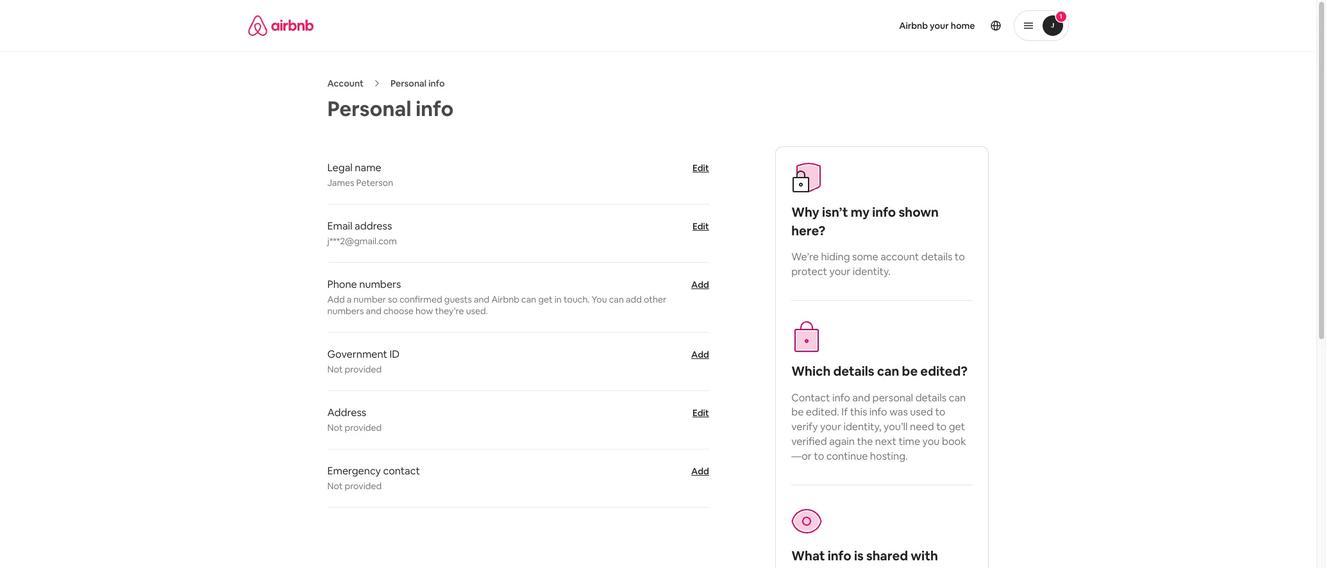 Task type: describe. For each thing, give the bounding box(es) containing it.
how
[[416, 305, 433, 317]]

1 vertical spatial personal
[[327, 96, 412, 122]]

get inside phone numbers add a number so confirmed guests and airbnb can get in touch. you can add other numbers and choose how they're used.
[[538, 294, 553, 305]]

so
[[388, 294, 398, 305]]

add link
[[692, 349, 709, 360]]

account link
[[327, 78, 364, 89]]

legal
[[327, 161, 353, 174]]

airbnb your home link
[[892, 12, 983, 39]]

here?
[[792, 222, 826, 239]]

1 vertical spatial details
[[834, 363, 875, 380]]

phone
[[327, 278, 357, 291]]

phone numbers add a number so confirmed guests and airbnb can get in touch. you can add other numbers and choose how they're used.
[[327, 278, 667, 317]]

id
[[390, 348, 400, 361]]

my
[[851, 204, 870, 221]]

why
[[792, 204, 820, 221]]

add button for emergency contact
[[692, 465, 709, 478]]

1 button
[[1014, 10, 1069, 41]]

add inside phone numbers add a number so confirmed guests and airbnb can get in touch. you can add other numbers and choose how they're used.
[[327, 294, 345, 305]]

add button for phone numbers
[[692, 278, 709, 291]]

edit button for address
[[693, 407, 709, 420]]

add for add button corresponding to emergency contact
[[692, 466, 709, 477]]

address
[[355, 219, 392, 233]]

this
[[850, 406, 867, 419]]

email
[[327, 219, 353, 233]]

you
[[923, 435, 940, 448]]

to right used
[[935, 406, 946, 419]]

is
[[854, 548, 864, 564]]

shared
[[867, 548, 908, 564]]

name
[[355, 161, 381, 174]]

choose
[[384, 305, 414, 317]]

0 vertical spatial personal info
[[391, 78, 445, 89]]

a
[[347, 294, 352, 305]]

edit button for legal name
[[693, 162, 709, 174]]

and inside 'contact info and personal details can be edited. if this info was used to verify your identity, you'll need to get verified again the next time you book —or to continue hosting.'
[[853, 391, 871, 404]]

in
[[555, 294, 562, 305]]

guests
[[444, 294, 472, 305]]

j***2@gmail.com
[[327, 235, 397, 247]]

0 vertical spatial numbers
[[359, 278, 401, 291]]

1 vertical spatial numbers
[[327, 305, 364, 317]]

personal
[[873, 391, 913, 404]]

profile element
[[674, 0, 1069, 51]]

your inside the we're hiding some account details to protect your identity.
[[830, 265, 851, 278]]

account
[[881, 250, 919, 264]]

info inside why isn't my info shown here?
[[873, 204, 896, 221]]

get inside 'contact info and personal details can be edited. if this info was used to verify your identity, you'll need to get verified again the next time you book —or to continue hosting.'
[[949, 420, 965, 434]]

used
[[910, 406, 933, 419]]

next
[[875, 435, 897, 448]]

need
[[910, 420, 934, 434]]

emergency contact not provided
[[327, 464, 420, 492]]

time
[[899, 435, 921, 448]]

with
[[911, 548, 938, 564]]

be inside 'contact info and personal details can be edited. if this info was used to verify your identity, you'll need to get verified again the next time you book —or to continue hosting.'
[[792, 406, 804, 419]]

we're
[[792, 250, 819, 264]]

shown
[[899, 204, 939, 221]]

james
[[327, 177, 354, 189]]

again
[[829, 435, 855, 448]]

0 vertical spatial personal
[[391, 78, 427, 89]]

contact info and personal details can be edited. if this info was used to verify your identity, you'll need to get verified again the next time you book —or to continue hosting.
[[792, 391, 966, 463]]

edit button for email address
[[693, 220, 709, 233]]

contact
[[383, 464, 420, 478]]

verify
[[792, 420, 818, 434]]

your inside profile element
[[930, 20, 949, 31]]

identity.
[[853, 265, 891, 278]]

provided for emergency
[[345, 480, 382, 492]]

details for personal
[[916, 391, 947, 404]]

what
[[792, 548, 825, 564]]

edit for address
[[693, 407, 709, 419]]

edit for email address
[[693, 221, 709, 232]]

which details can be edited?
[[792, 363, 968, 380]]

emergency
[[327, 464, 381, 478]]



Task type: locate. For each thing, give the bounding box(es) containing it.
numbers down phone
[[327, 305, 364, 317]]

not inside emergency contact not provided
[[327, 480, 343, 492]]

we're hiding some account details to protect your identity.
[[792, 250, 965, 278]]

airbnb inside profile element
[[899, 20, 928, 31]]

and up this
[[853, 391, 871, 404]]

your down "edited."
[[820, 420, 841, 434]]

1 vertical spatial personal info
[[327, 96, 454, 122]]

1 vertical spatial get
[[949, 420, 965, 434]]

account
[[327, 78, 364, 89]]

what info is shared with others?
[[792, 548, 938, 568]]

1 horizontal spatial be
[[902, 363, 918, 380]]

to
[[955, 250, 965, 264], [935, 406, 946, 419], [937, 420, 947, 434], [814, 450, 824, 463]]

not inside government id not provided
[[327, 364, 343, 375]]

address
[[327, 406, 366, 420]]

touch.
[[564, 294, 590, 305]]

can up personal
[[877, 363, 900, 380]]

2 provided from the top
[[345, 422, 382, 434]]

0 horizontal spatial airbnb
[[492, 294, 520, 305]]

2 vertical spatial your
[[820, 420, 841, 434]]

provided inside government id not provided
[[345, 364, 382, 375]]

airbnb right used.
[[492, 294, 520, 305]]

3 provided from the top
[[345, 480, 382, 492]]

3 edit from the top
[[693, 407, 709, 419]]

government id not provided
[[327, 348, 400, 375]]

details inside the we're hiding some account details to protect your identity.
[[922, 250, 953, 264]]

book
[[942, 435, 966, 448]]

to right "—or"
[[814, 450, 824, 463]]

not for government id
[[327, 364, 343, 375]]

your inside 'contact info and personal details can be edited. if this info was used to verify your identity, you'll need to get verified again the next time you book —or to continue hosting.'
[[820, 420, 841, 434]]

not for emergency contact
[[327, 480, 343, 492]]

2 horizontal spatial and
[[853, 391, 871, 404]]

info
[[429, 78, 445, 89], [416, 96, 454, 122], [873, 204, 896, 221], [833, 391, 850, 404], [870, 406, 888, 419], [828, 548, 852, 564]]

your
[[930, 20, 949, 31], [830, 265, 851, 278], [820, 420, 841, 434]]

provided down emergency
[[345, 480, 382, 492]]

if
[[842, 406, 848, 419]]

you'll
[[884, 420, 908, 434]]

which
[[792, 363, 831, 380]]

add for add link
[[692, 349, 709, 360]]

can right you
[[609, 294, 624, 305]]

they're
[[435, 305, 464, 317]]

0 vertical spatial edit button
[[693, 162, 709, 174]]

provided down address
[[345, 422, 382, 434]]

not down government
[[327, 364, 343, 375]]

edit
[[693, 162, 709, 174], [693, 221, 709, 232], [693, 407, 709, 419]]

personal down account
[[327, 96, 412, 122]]

verified
[[792, 435, 827, 448]]

1 horizontal spatial and
[[474, 294, 490, 305]]

your left home
[[930, 20, 949, 31]]

government
[[327, 348, 387, 361]]

personal
[[391, 78, 427, 89], [327, 96, 412, 122]]

to inside the we're hiding some account details to protect your identity.
[[955, 250, 965, 264]]

others?
[[792, 566, 838, 568]]

0 vertical spatial your
[[930, 20, 949, 31]]

edited?
[[921, 363, 968, 380]]

continue
[[827, 450, 868, 463]]

edited.
[[806, 406, 840, 419]]

airbnb left home
[[899, 20, 928, 31]]

can left in
[[522, 294, 536, 305]]

peterson
[[356, 177, 393, 189]]

isn't
[[822, 204, 848, 221]]

can inside 'contact info and personal details can be edited. if this info was used to verify your identity, you'll need to get verified again the next time you book —or to continue hosting.'
[[949, 391, 966, 404]]

0 vertical spatial add button
[[692, 278, 709, 291]]

1 vertical spatial edit
[[693, 221, 709, 232]]

personal right account
[[391, 78, 427, 89]]

to right account
[[955, 250, 965, 264]]

add for phone numbers's add button
[[692, 279, 709, 291]]

be up verify
[[792, 406, 804, 419]]

1
[[1060, 12, 1063, 21]]

1 edit button from the top
[[693, 162, 709, 174]]

details up this
[[834, 363, 875, 380]]

airbnb inside phone numbers add a number so confirmed guests and airbnb can get in touch. you can add other numbers and choose how they're used.
[[492, 294, 520, 305]]

protect
[[792, 265, 827, 278]]

1 vertical spatial be
[[792, 406, 804, 419]]

some
[[853, 250, 879, 264]]

number
[[354, 294, 386, 305]]

get up book
[[949, 420, 965, 434]]

0 vertical spatial provided
[[345, 364, 382, 375]]

1 vertical spatial airbnb
[[492, 294, 520, 305]]

1 add button from the top
[[692, 278, 709, 291]]

2 vertical spatial edit button
[[693, 407, 709, 420]]

2 vertical spatial details
[[916, 391, 947, 404]]

email address j***2@gmail.com
[[327, 219, 397, 247]]

2 vertical spatial not
[[327, 480, 343, 492]]

not down emergency
[[327, 480, 343, 492]]

0 vertical spatial details
[[922, 250, 953, 264]]

numbers
[[359, 278, 401, 291], [327, 305, 364, 317]]

1 edit from the top
[[693, 162, 709, 174]]

other
[[644, 294, 667, 305]]

2 add button from the top
[[692, 465, 709, 478]]

details for account
[[922, 250, 953, 264]]

2 vertical spatial provided
[[345, 480, 382, 492]]

legal name james peterson
[[327, 161, 393, 189]]

to up you
[[937, 420, 947, 434]]

hosting.
[[870, 450, 908, 463]]

details right account
[[922, 250, 953, 264]]

add
[[626, 294, 642, 305]]

1 horizontal spatial airbnb
[[899, 20, 928, 31]]

0 vertical spatial be
[[902, 363, 918, 380]]

info inside what info is shared with others?
[[828, 548, 852, 564]]

numbers up number
[[359, 278, 401, 291]]

1 not from the top
[[327, 364, 343, 375]]

used.
[[466, 305, 488, 317]]

2 not from the top
[[327, 422, 343, 434]]

contact
[[792, 391, 830, 404]]

provided inside address not provided
[[345, 422, 382, 434]]

address not provided
[[327, 406, 382, 434]]

not
[[327, 364, 343, 375], [327, 422, 343, 434], [327, 480, 343, 492]]

your down hiding
[[830, 265, 851, 278]]

3 edit button from the top
[[693, 407, 709, 420]]

0 vertical spatial airbnb
[[899, 20, 928, 31]]

get
[[538, 294, 553, 305], [949, 420, 965, 434]]

personal info
[[391, 78, 445, 89], [327, 96, 454, 122]]

—or
[[792, 450, 812, 463]]

and
[[474, 294, 490, 305], [366, 305, 382, 317], [853, 391, 871, 404]]

you
[[592, 294, 607, 305]]

3 not from the top
[[327, 480, 343, 492]]

airbnb your home
[[899, 20, 975, 31]]

the
[[857, 435, 873, 448]]

provided for government
[[345, 364, 382, 375]]

not down address
[[327, 422, 343, 434]]

provided inside emergency contact not provided
[[345, 480, 382, 492]]

0 horizontal spatial be
[[792, 406, 804, 419]]

identity,
[[844, 420, 882, 434]]

2 edit button from the top
[[693, 220, 709, 233]]

get left in
[[538, 294, 553, 305]]

1 vertical spatial not
[[327, 422, 343, 434]]

1 vertical spatial your
[[830, 265, 851, 278]]

and left "so" on the left bottom of the page
[[366, 305, 382, 317]]

provided down government
[[345, 364, 382, 375]]

provided
[[345, 364, 382, 375], [345, 422, 382, 434], [345, 480, 382, 492]]

hiding
[[821, 250, 850, 264]]

1 vertical spatial add button
[[692, 465, 709, 478]]

add button
[[692, 278, 709, 291], [692, 465, 709, 478]]

0 horizontal spatial get
[[538, 294, 553, 305]]

and right guests
[[474, 294, 490, 305]]

confirmed
[[400, 294, 442, 305]]

add
[[692, 279, 709, 291], [327, 294, 345, 305], [692, 349, 709, 360], [692, 466, 709, 477]]

1 horizontal spatial get
[[949, 420, 965, 434]]

home
[[951, 20, 975, 31]]

can down edited?
[[949, 391, 966, 404]]

details inside 'contact info and personal details can be edited. if this info was used to verify your identity, you'll need to get verified again the next time you book —or to continue hosting.'
[[916, 391, 947, 404]]

not inside address not provided
[[327, 422, 343, 434]]

2 edit from the top
[[693, 221, 709, 232]]

be up personal
[[902, 363, 918, 380]]

1 vertical spatial edit button
[[693, 220, 709, 233]]

details up used
[[916, 391, 947, 404]]

2 vertical spatial edit
[[693, 407, 709, 419]]

edit for legal name
[[693, 162, 709, 174]]

edit button
[[693, 162, 709, 174], [693, 220, 709, 233], [693, 407, 709, 420]]

0 horizontal spatial and
[[366, 305, 382, 317]]

1 vertical spatial provided
[[345, 422, 382, 434]]

was
[[890, 406, 908, 419]]

details
[[922, 250, 953, 264], [834, 363, 875, 380], [916, 391, 947, 404]]

0 vertical spatial not
[[327, 364, 343, 375]]

can
[[522, 294, 536, 305], [609, 294, 624, 305], [877, 363, 900, 380], [949, 391, 966, 404]]

1 provided from the top
[[345, 364, 382, 375]]

why isn't my info shown here?
[[792, 204, 939, 239]]

0 vertical spatial edit
[[693, 162, 709, 174]]

0 vertical spatial get
[[538, 294, 553, 305]]

airbnb
[[899, 20, 928, 31], [492, 294, 520, 305]]



Task type: vqa. For each thing, say whether or not it's contained in the screenshot.


